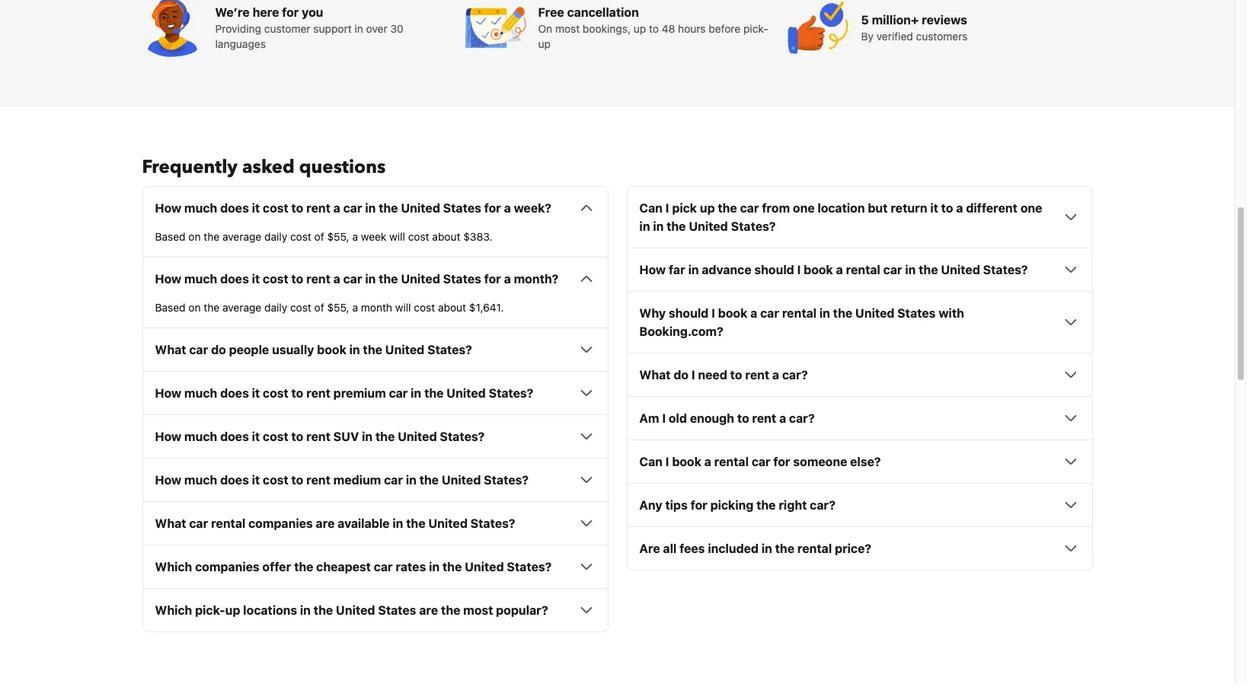 Task type: describe. For each thing, give the bounding box(es) containing it.
we're here for you providing customer support in over 30 languages
[[215, 6, 404, 50]]

can for can i pick up the car from one location but return it to a different one in in the united states?
[[639, 201, 663, 215]]

frequently
[[142, 155, 238, 180]]

why
[[639, 306, 666, 320]]

to inside can i pick up the car from one location but return it to a different one in in the united states?
[[941, 201, 953, 215]]

how for how much does it cost to rent suv in the united states?
[[155, 430, 181, 444]]

cost inside how much does it cost to rent a car in the united states for a month? dropdown button
[[263, 272, 288, 286]]

reviews
[[922, 13, 967, 27]]

car? for am i old enough to rent a car?
[[789, 412, 815, 425]]

0 vertical spatial companies
[[248, 517, 313, 530]]

over
[[366, 22, 387, 35]]

2 vertical spatial car?
[[810, 498, 836, 512]]

in inside what car do people usually book in the united states? dropdown button
[[349, 343, 360, 357]]

how much does it cost to rent suv in the united states? button
[[155, 428, 595, 446]]

to right 'enough'
[[737, 412, 749, 425]]

month
[[361, 301, 392, 314]]

to right need
[[730, 368, 742, 382]]

what for what car rental companies are available in the united states?
[[155, 517, 186, 530]]

what for what car do people usually book in the united states?
[[155, 343, 186, 357]]

price?
[[835, 542, 871, 556]]

united inside how much does it cost to rent medium car in the united states? dropdown button
[[442, 473, 481, 487]]

how for how far in advance should i book a rental car in the united states?
[[639, 263, 666, 277]]

should inside why should i book a car rental in the united states with booking.com?
[[669, 306, 709, 320]]

in inside we're here for you providing customer support in over 30 languages
[[355, 22, 363, 35]]

here
[[253, 6, 279, 19]]

a up based on the average daily cost of $55, a month will cost about $1,641.
[[333, 272, 340, 286]]

united inside what car do people usually book in the united states? dropdown button
[[385, 343, 424, 357]]

am i old enough to rent a car? button
[[639, 409, 1080, 428]]

car inside can i pick up the car from one location but return it to a different one in in the united states?
[[740, 201, 759, 215]]

cost inside how much does it cost to rent suv in the united states? dropdown button
[[263, 430, 288, 444]]

right
[[779, 498, 807, 512]]

much for how much does it cost to rent medium car in the united states?
[[184, 473, 217, 487]]

different
[[966, 201, 1018, 215]]

5
[[861, 13, 869, 27]]

it for how much does it cost to rent suv in the united states?
[[252, 430, 260, 444]]

we're here for you image
[[142, 0, 203, 58]]

1 one from the left
[[793, 201, 815, 215]]

hours
[[678, 22, 706, 35]]

am i old enough to rent a car?
[[639, 412, 815, 425]]

for up $383.
[[484, 201, 501, 215]]

much for how much does it cost to rent a car in the united states for a week?
[[184, 201, 217, 215]]

week
[[361, 230, 387, 243]]

it for how much does it cost to rent a car in the united states for a week?
[[252, 201, 260, 215]]

suv
[[333, 430, 359, 444]]

popular?
[[496, 604, 548, 617]]

30
[[390, 22, 404, 35]]

a down can i pick up the car from one location but return it to a different one in in the united states?
[[836, 263, 843, 277]]

fees
[[680, 542, 705, 556]]

what do i need to rent a car? button
[[639, 366, 1080, 384]]

states inside why should i book a car rental in the united states with booking.com?
[[898, 306, 936, 320]]

0 vertical spatial should
[[754, 263, 794, 277]]

rent for how much does it cost to rent suv in the united states?
[[306, 430, 331, 444]]

states down rates
[[378, 604, 416, 617]]

what for what do i need to rent a car?
[[639, 368, 671, 382]]

languages
[[215, 38, 266, 50]]

book inside why should i book a car rental in the united states with booking.com?
[[718, 306, 748, 320]]

rent for how much does it cost to rent a car in the united states for a month?
[[306, 272, 331, 286]]

customer
[[264, 22, 310, 35]]

someone
[[793, 455, 847, 469]]

book inside dropdown button
[[317, 343, 347, 357]]

cost inside how much does it cost to rent medium car in the united states? dropdown button
[[263, 473, 288, 487]]

48
[[662, 22, 675, 35]]

daily for how much does it cost to rent a car in the united states for a month?
[[264, 301, 287, 314]]

which pick-up locations in the united states are the most popular? button
[[155, 601, 595, 620]]

free
[[538, 6, 564, 19]]

$55, for month?
[[327, 301, 349, 314]]

need
[[698, 368, 727, 382]]

5 million+ reviews by verified customers
[[861, 13, 968, 43]]

1 vertical spatial companies
[[195, 560, 259, 574]]

$55, for week?
[[327, 230, 349, 243]]

it inside can i pick up the car from one location but return it to a different one in in the united states?
[[930, 201, 938, 215]]

much for how much does it cost to rent premium car in the united states?
[[184, 386, 217, 400]]

what car rental companies are available in the united states?
[[155, 517, 515, 530]]

to inside free cancellation on most bookings, up to 48 hours before pick- up
[[649, 22, 659, 35]]

any tips for picking the right car?
[[639, 498, 836, 512]]

does for how much does it cost to rent a car in the united states for a month?
[[220, 272, 249, 286]]

else?
[[850, 455, 881, 469]]

on for how much does it cost to rent a car in the united states for a month?
[[188, 301, 201, 314]]

i inside can i pick up the car from one location but return it to a different one in in the united states?
[[666, 201, 669, 215]]

are
[[639, 542, 660, 556]]

united inside how much does it cost to rent a car in the united states for a week? dropdown button
[[401, 201, 440, 215]]

for up $1,641.
[[484, 272, 501, 286]]

of for how much does it cost to rent a car in the united states for a month?
[[314, 301, 324, 314]]

can i book a rental car for someone else?
[[639, 455, 881, 469]]

how much does it cost to rent a car in the united states for a week?
[[155, 201, 552, 215]]

location
[[818, 201, 865, 215]]

questions
[[299, 155, 386, 180]]

can i pick up the car from one location but return it to a different one in in the united states?
[[639, 201, 1042, 233]]

week?
[[514, 201, 552, 215]]

verified
[[877, 30, 913, 43]]

a inside can i pick up the car from one location but return it to a different one in in the united states?
[[956, 201, 963, 215]]

to up based on the average daily cost of $55, a week will cost about $383.
[[291, 201, 303, 215]]

up left locations
[[225, 604, 240, 617]]

return
[[891, 201, 927, 215]]

bookings,
[[583, 22, 631, 35]]

the inside why should i book a car rental in the united states with booking.com?
[[833, 306, 852, 320]]

can i book a rental car for someone else? button
[[639, 453, 1080, 471]]

0 horizontal spatial are
[[316, 517, 335, 530]]

rental inside why should i book a car rental in the united states with booking.com?
[[782, 306, 817, 320]]

from
[[762, 201, 790, 215]]

what car do people usually book in the united states? button
[[155, 341, 595, 359]]

a down why should i book a car rental in the united states with booking.com?
[[772, 368, 779, 382]]

any
[[639, 498, 662, 512]]

in inside how much does it cost to rent suv in the united states? dropdown button
[[362, 430, 373, 444]]

how much does it cost to rent a car in the united states for a month?
[[155, 272, 559, 286]]

which companies offer the cheapest car rates  in the united states?
[[155, 560, 552, 574]]

cost right 'week'
[[408, 230, 429, 243]]

why should i book a car rental in the united states with booking.com?
[[639, 306, 964, 338]]

does for how much does it cost to rent a car in the united states for a week?
[[220, 201, 249, 215]]

for inside we're here for you providing customer support in over 30 languages
[[282, 6, 299, 19]]

how for how much does it cost to rent a car in the united states for a week?
[[155, 201, 181, 215]]

far
[[669, 263, 685, 277]]

to left suv
[[291, 430, 303, 444]]

$383.
[[463, 230, 492, 243]]

what car do people usually book in the united states?
[[155, 343, 472, 357]]

car inside dropdown button
[[752, 455, 771, 469]]

rent inside am i old enough to rent a car? dropdown button
[[752, 412, 776, 425]]

advance
[[702, 263, 752, 277]]

i inside dropdown button
[[666, 455, 669, 469]]

will for month?
[[395, 301, 411, 314]]

to up based on the average daily cost of $55, a month will cost about $1,641.
[[291, 272, 303, 286]]

all
[[663, 542, 677, 556]]

states? inside dropdown button
[[427, 343, 472, 357]]

a up can i book a rental car for someone else?
[[779, 412, 786, 425]]

rates
[[396, 560, 426, 574]]

are all fees included in the rental price?
[[639, 542, 871, 556]]

based on the average daily cost of $55, a month will cost about $1,641.
[[155, 301, 504, 314]]

states? inside can i pick up the car from one location but return it to a different one in in the united states?
[[731, 220, 776, 233]]

how much does it cost to rent medium car in the united states?
[[155, 473, 529, 487]]

enough
[[690, 412, 734, 425]]

how far in advance should i book a rental car in the united states?
[[639, 263, 1028, 277]]

people
[[229, 343, 269, 357]]

$1,641.
[[469, 301, 504, 314]]

million+
[[872, 13, 919, 27]]

how far in advance should i book a rental car in the united states? button
[[639, 261, 1080, 279]]

picking
[[710, 498, 754, 512]]

cancellation
[[567, 6, 639, 19]]

daily for how much does it cost to rent a car in the united states for a week?
[[264, 230, 287, 243]]

rental inside dropdown button
[[714, 455, 749, 469]]

for inside dropdown button
[[774, 455, 790, 469]]

in inside how much does it cost to rent medium car in the united states? dropdown button
[[406, 473, 417, 487]]

with
[[939, 306, 964, 320]]



Task type: vqa. For each thing, say whether or not it's contained in the screenshot.
Should to the left
yes



Task type: locate. For each thing, give the bounding box(es) containing it.
on
[[538, 22, 552, 35]]

rent for how much does it cost to rent a car in the united states for a week?
[[306, 201, 331, 215]]

of for how much does it cost to rent a car in the united states for a week?
[[314, 230, 324, 243]]

to down usually
[[291, 386, 303, 400]]

cost up based on the average daily cost of $55, a month will cost about $1,641.
[[263, 272, 288, 286]]

do inside dropdown button
[[674, 368, 689, 382]]

0 vertical spatial daily
[[264, 230, 287, 243]]

i up booking.com?
[[712, 306, 715, 320]]

daily down asked at the left of page
[[264, 230, 287, 243]]

to down how much does it cost to rent suv in the united states? on the bottom of the page
[[291, 473, 303, 487]]

1 vertical spatial most
[[463, 604, 493, 617]]

you
[[302, 6, 323, 19]]

1 vertical spatial which
[[155, 604, 192, 617]]

in inside how much does it cost to rent a car in the united states for a month? dropdown button
[[365, 272, 376, 286]]

united inside why should i book a car rental in the united states with booking.com?
[[855, 306, 895, 320]]

based for how much does it cost to rent a car in the united states for a week?
[[155, 230, 186, 243]]

how inside how much does it cost to rent premium car in the united states? dropdown button
[[155, 386, 181, 400]]

in inside how much does it cost to rent premium car in the united states? dropdown button
[[411, 386, 421, 400]]

on for how much does it cost to rent a car in the united states for a week?
[[188, 230, 201, 243]]

will right 'week'
[[389, 230, 405, 243]]

0 vertical spatial car?
[[782, 368, 808, 382]]

by
[[861, 30, 874, 43]]

$55, down how much does it cost to rent a car in the united states for a week?
[[327, 230, 349, 243]]

will
[[389, 230, 405, 243], [395, 301, 411, 314]]

1 vertical spatial average
[[222, 301, 261, 314]]

are all fees included in the rental price? button
[[639, 540, 1080, 558]]

will right month
[[395, 301, 411, 314]]

how for how much does it cost to rent a car in the united states for a month?
[[155, 272, 181, 286]]

1 vertical spatial are
[[419, 604, 438, 617]]

based
[[155, 230, 186, 243], [155, 301, 186, 314]]

in inside which companies offer the cheapest car rates  in the united states? dropdown button
[[429, 560, 440, 574]]

1 vertical spatial $55,
[[327, 301, 349, 314]]

1 vertical spatial can
[[639, 455, 663, 469]]

about for month?
[[438, 301, 466, 314]]

book right usually
[[317, 343, 347, 357]]

4 does from the top
[[220, 430, 249, 444]]

does for how much does it cost to rent premium car in the united states?
[[220, 386, 249, 400]]

1 much from the top
[[184, 201, 217, 215]]

united inside which companies offer the cheapest car rates  in the united states? dropdown button
[[465, 560, 504, 574]]

car inside why should i book a car rental in the united states with booking.com?
[[760, 306, 779, 320]]

car? for what do i need to rent a car?
[[782, 368, 808, 382]]

it for how much does it cost to rent a car in the united states for a month?
[[252, 272, 260, 286]]

providing
[[215, 22, 261, 35]]

1 which from the top
[[155, 560, 192, 574]]

in inside which pick-up locations in the united states are the most popular? dropdown button
[[300, 604, 311, 617]]

i inside why should i book a car rental in the united states with booking.com?
[[712, 306, 715, 320]]

1 daily from the top
[[264, 230, 287, 243]]

most
[[555, 22, 580, 35], [463, 604, 493, 617]]

but
[[868, 201, 888, 215]]

5 does from the top
[[220, 473, 249, 487]]

book down old
[[672, 455, 702, 469]]

do left the people
[[211, 343, 226, 357]]

should up booking.com?
[[669, 306, 709, 320]]

1 does from the top
[[220, 201, 249, 215]]

2 one from the left
[[1021, 201, 1042, 215]]

which pick-up locations in the united states are the most popular?
[[155, 604, 548, 617]]

how much does it cost to rent a car in the united states for a week? button
[[155, 199, 595, 217]]

cost down how much does it cost to rent suv in the united states? on the bottom of the page
[[263, 473, 288, 487]]

most left the popular? on the left
[[463, 604, 493, 617]]

medium
[[333, 473, 381, 487]]

booking.com?
[[639, 325, 723, 338]]

0 vertical spatial which
[[155, 560, 192, 574]]

what do i need to rent a car?
[[639, 368, 808, 382]]

1 average from the top
[[222, 230, 261, 243]]

up down on
[[538, 38, 551, 50]]

do inside dropdown button
[[211, 343, 226, 357]]

rent inside how much does it cost to rent a car in the united states for a month? dropdown button
[[306, 272, 331, 286]]

for right "tips"
[[691, 498, 708, 512]]

2 can from the top
[[639, 455, 663, 469]]

should
[[754, 263, 794, 277], [669, 306, 709, 320]]

how much does it cost to rent suv in the united states?
[[155, 430, 485, 444]]

any tips for picking the right car? button
[[639, 496, 1080, 514]]

2 does from the top
[[220, 272, 249, 286]]

i left old
[[662, 412, 666, 425]]

united inside can i pick up the car from one location but return it to a different one in in the united states?
[[689, 220, 728, 233]]

1 vertical spatial based
[[155, 301, 186, 314]]

0 vertical spatial average
[[222, 230, 261, 243]]

usually
[[272, 343, 314, 357]]

companies left offer on the bottom left of page
[[195, 560, 259, 574]]

how for how much does it cost to rent medium car in the united states?
[[155, 473, 181, 487]]

cost down how much does it cost to rent a car in the united states for a week?
[[290, 230, 311, 243]]

included
[[708, 542, 759, 556]]

up
[[634, 22, 646, 35], [538, 38, 551, 50], [700, 201, 715, 215], [225, 604, 240, 617]]

rent for how much does it cost to rent medium car in the united states?
[[306, 473, 331, 487]]

one right from
[[793, 201, 815, 215]]

based for how much does it cost to rent a car in the united states for a month?
[[155, 301, 186, 314]]

2 daily from the top
[[264, 301, 287, 314]]

most right on
[[555, 22, 580, 35]]

united inside how much does it cost to rent a car in the united states for a month? dropdown button
[[401, 272, 440, 286]]

i up why should i book a car rental in the united states with booking.com?
[[797, 263, 801, 277]]

2 of from the top
[[314, 301, 324, 314]]

car? down why should i book a car rental in the united states with booking.com?
[[782, 368, 808, 382]]

1 vertical spatial do
[[674, 368, 689, 382]]

to right return
[[941, 201, 953, 215]]

most inside which pick-up locations in the united states are the most popular? dropdown button
[[463, 604, 493, 617]]

in inside how much does it cost to rent a car in the united states for a week? dropdown button
[[365, 201, 376, 215]]

customers
[[916, 30, 968, 43]]

can inside can i pick up the car from one location but return it to a different one in in the united states?
[[639, 201, 663, 215]]

about left $1,641.
[[438, 301, 466, 314]]

rent for how much does it cost to rent premium car in the united states?
[[306, 386, 331, 400]]

can i pick up the car from one location but return it to a different one in in the united states? button
[[639, 199, 1080, 236]]

1 can from the top
[[639, 201, 663, 215]]

cheapest
[[316, 560, 371, 574]]

united inside what car rental companies are available in the united states? dropdown button
[[428, 517, 468, 530]]

united inside how far in advance should i book a rental car in the united states? dropdown button
[[941, 263, 980, 277]]

1 horizontal spatial one
[[1021, 201, 1042, 215]]

pick-
[[743, 22, 768, 35], [195, 604, 225, 617]]

can up any
[[639, 455, 663, 469]]

should right 'advance'
[[754, 263, 794, 277]]

0 horizontal spatial pick-
[[195, 604, 225, 617]]

offer
[[262, 560, 291, 574]]

a left week?
[[504, 201, 511, 215]]

based on the average daily cost of $55, a week will cost about $383.
[[155, 230, 492, 243]]

1 horizontal spatial most
[[555, 22, 580, 35]]

united inside how much does it cost to rent suv in the united states? dropdown button
[[398, 430, 437, 444]]

a left different at the right top
[[956, 201, 963, 215]]

one right different at the right top
[[1021, 201, 1042, 215]]

can for can i book a rental car for someone else?
[[639, 455, 663, 469]]

car
[[343, 201, 362, 215], [740, 201, 759, 215], [883, 263, 902, 277], [343, 272, 362, 286], [760, 306, 779, 320], [189, 343, 208, 357], [389, 386, 408, 400], [752, 455, 771, 469], [384, 473, 403, 487], [189, 517, 208, 530], [374, 560, 393, 574]]

cost
[[263, 201, 288, 215], [290, 230, 311, 243], [408, 230, 429, 243], [263, 272, 288, 286], [290, 301, 311, 314], [414, 301, 435, 314], [263, 386, 288, 400], [263, 430, 288, 444], [263, 473, 288, 487]]

which
[[155, 560, 192, 574], [155, 604, 192, 617]]

book up why should i book a car rental in the united states with booking.com?
[[804, 263, 833, 277]]

up right pick at top right
[[700, 201, 715, 215]]

2 average from the top
[[222, 301, 261, 314]]

how inside how much does it cost to rent a car in the united states for a month? dropdown button
[[155, 272, 181, 286]]

in inside "are all fees included in the rental price?" dropdown button
[[762, 542, 772, 556]]

the
[[379, 201, 398, 215], [718, 201, 737, 215], [667, 220, 686, 233], [204, 230, 220, 243], [919, 263, 938, 277], [379, 272, 398, 286], [204, 301, 220, 314], [833, 306, 852, 320], [363, 343, 382, 357], [424, 386, 444, 400], [375, 430, 395, 444], [419, 473, 439, 487], [757, 498, 776, 512], [406, 517, 426, 530], [775, 542, 795, 556], [294, 560, 313, 574], [443, 560, 462, 574], [314, 604, 333, 617], [441, 604, 460, 617]]

0 vertical spatial can
[[639, 201, 663, 215]]

average down "frequently asked questions"
[[222, 230, 261, 243]]

on
[[188, 230, 201, 243], [188, 301, 201, 314]]

does for how much does it cost to rent suv in the united states?
[[220, 430, 249, 444]]

1 $55, from the top
[[327, 230, 349, 243]]

rent inside how much does it cost to rent suv in the united states? dropdown button
[[306, 430, 331, 444]]

can
[[639, 201, 663, 215], [639, 455, 663, 469]]

0 vertical spatial about
[[432, 230, 460, 243]]

cost up usually
[[290, 301, 311, 314]]

about left $383.
[[432, 230, 460, 243]]

4 much from the top
[[184, 430, 217, 444]]

one
[[793, 201, 815, 215], [1021, 201, 1042, 215]]

how much does it cost to rent premium car in the united states?
[[155, 386, 534, 400]]

average for how much does it cost to rent a car in the united states for a week?
[[222, 230, 261, 243]]

tips
[[665, 498, 688, 512]]

i left need
[[692, 368, 695, 382]]

do left need
[[674, 368, 689, 382]]

1 vertical spatial on
[[188, 301, 201, 314]]

0 vertical spatial on
[[188, 230, 201, 243]]

rent right need
[[745, 368, 769, 382]]

of up what car do people usually book in the united states?
[[314, 301, 324, 314]]

how inside how much does it cost to rent medium car in the united states? dropdown button
[[155, 473, 181, 487]]

2 vertical spatial what
[[155, 517, 186, 530]]

free cancellation on most bookings, up to 48 hours before pick- up
[[538, 6, 768, 50]]

before
[[709, 22, 741, 35]]

2 based from the top
[[155, 301, 186, 314]]

0 horizontal spatial do
[[211, 343, 226, 357]]

3 much from the top
[[184, 386, 217, 400]]

why should i book a car rental in the united states with booking.com? button
[[639, 304, 1080, 341]]

daily up usually
[[264, 301, 287, 314]]

much for how much does it cost to rent a car in the united states for a month?
[[184, 272, 217, 286]]

for left someone
[[774, 455, 790, 469]]

average for how much does it cost to rent a car in the united states for a month?
[[222, 301, 261, 314]]

2 on from the top
[[188, 301, 201, 314]]

premium
[[333, 386, 386, 400]]

1 horizontal spatial should
[[754, 263, 794, 277]]

much for how much does it cost to rent suv in the united states?
[[184, 430, 217, 444]]

book
[[804, 263, 833, 277], [718, 306, 748, 320], [317, 343, 347, 357], [672, 455, 702, 469]]

a inside dropdown button
[[704, 455, 711, 469]]

car inside dropdown button
[[189, 343, 208, 357]]

1 vertical spatial of
[[314, 301, 324, 314]]

what car rental companies are available in the united states? button
[[155, 514, 595, 533]]

1 horizontal spatial do
[[674, 368, 689, 382]]

rent up based on the average daily cost of $55, a month will cost about $1,641.
[[306, 272, 331, 286]]

pick- left locations
[[195, 604, 225, 617]]

rent left medium
[[306, 473, 331, 487]]

what inside dropdown button
[[155, 343, 186, 357]]

0 vertical spatial $55,
[[327, 230, 349, 243]]

up inside can i pick up the car from one location but return it to a different one in in the united states?
[[700, 201, 715, 215]]

how inside how much does it cost to rent a car in the united states for a week? dropdown button
[[155, 201, 181, 215]]

to
[[649, 22, 659, 35], [291, 201, 303, 215], [941, 201, 953, 215], [291, 272, 303, 286], [730, 368, 742, 382], [291, 386, 303, 400], [737, 412, 749, 425], [291, 430, 303, 444], [291, 473, 303, 487]]

which companies offer the cheapest car rates  in the united states? button
[[155, 558, 595, 576]]

1 vertical spatial car?
[[789, 412, 815, 425]]

0 vertical spatial do
[[211, 343, 226, 357]]

rent left premium
[[306, 386, 331, 400]]

companies up offer on the bottom left of page
[[248, 517, 313, 530]]

it for how much does it cost to rent premium car in the united states?
[[252, 386, 260, 400]]

2 $55, from the top
[[327, 301, 349, 314]]

of down how much does it cost to rent a car in the united states for a week?
[[314, 230, 324, 243]]

book down 'advance'
[[718, 306, 748, 320]]

for up customer
[[282, 6, 299, 19]]

0 vertical spatial are
[[316, 517, 335, 530]]

a left month
[[352, 301, 358, 314]]

cost left suv
[[263, 430, 288, 444]]

much
[[184, 201, 217, 215], [184, 272, 217, 286], [184, 386, 217, 400], [184, 430, 217, 444], [184, 473, 217, 487]]

can left pick at top right
[[639, 201, 663, 215]]

support
[[313, 22, 352, 35]]

0 horizontal spatial should
[[669, 306, 709, 320]]

cost inside how much does it cost to rent a car in the united states for a week? dropdown button
[[263, 201, 288, 215]]

2 which from the top
[[155, 604, 192, 617]]

are left available
[[316, 517, 335, 530]]

cost inside how much does it cost to rent premium car in the united states? dropdown button
[[263, 386, 288, 400]]

car? right right
[[810, 498, 836, 512]]

asked
[[242, 155, 295, 180]]

0 vertical spatial will
[[389, 230, 405, 243]]

united inside which pick-up locations in the united states are the most popular? dropdown button
[[336, 604, 375, 617]]

am
[[639, 412, 659, 425]]

rent inside what do i need to rent a car? dropdown button
[[745, 368, 769, 382]]

cost down asked at the left of page
[[263, 201, 288, 215]]

rent inside how much does it cost to rent premium car in the united states? dropdown button
[[306, 386, 331, 400]]

a left 'week'
[[352, 230, 358, 243]]

1 vertical spatial what
[[639, 368, 671, 382]]

average up the people
[[222, 301, 261, 314]]

in inside why should i book a car rental in the united states with booking.com?
[[820, 306, 830, 320]]

i left pick at top right
[[666, 201, 669, 215]]

are down rates
[[419, 604, 438, 617]]

0 vertical spatial pick-
[[743, 22, 768, 35]]

which for which companies offer the cheapest car rates  in the united states?
[[155, 560, 192, 574]]

the inside dropdown button
[[363, 343, 382, 357]]

$55, down how much does it cost to rent a car in the united states for a month?
[[327, 301, 349, 314]]

do
[[211, 343, 226, 357], [674, 368, 689, 382]]

car? up someone
[[789, 412, 815, 425]]

how inside how much does it cost to rent suv in the united states? dropdown button
[[155, 430, 181, 444]]

available
[[338, 517, 390, 530]]

up left 48
[[634, 22, 646, 35]]

for
[[282, 6, 299, 19], [484, 201, 501, 215], [484, 272, 501, 286], [774, 455, 790, 469], [691, 498, 708, 512]]

1 vertical spatial should
[[669, 306, 709, 320]]

0 vertical spatial most
[[555, 22, 580, 35]]

1 vertical spatial will
[[395, 301, 411, 314]]

1 based from the top
[[155, 230, 186, 243]]

a left month?
[[504, 272, 511, 286]]

how for how much does it cost to rent premium car in the united states?
[[155, 386, 181, 400]]

0 vertical spatial what
[[155, 343, 186, 357]]

1 on from the top
[[188, 230, 201, 243]]

0 vertical spatial based
[[155, 230, 186, 243]]

rent up based on the average daily cost of $55, a week will cost about $383.
[[306, 201, 331, 215]]

how much does it cost to rent a car in the united states for a month? button
[[155, 270, 595, 288]]

1 horizontal spatial are
[[419, 604, 438, 617]]

to left 48
[[649, 22, 659, 35]]

states up $383.
[[443, 201, 481, 215]]

1 vertical spatial about
[[438, 301, 466, 314]]

pick
[[672, 201, 697, 215]]

a down 'advance'
[[750, 306, 757, 320]]

0 horizontal spatial most
[[463, 604, 493, 617]]

states left with
[[898, 306, 936, 320]]

pick- inside free cancellation on most bookings, up to 48 hours before pick- up
[[743, 22, 768, 35]]

0 vertical spatial of
[[314, 230, 324, 243]]

locations
[[243, 604, 297, 617]]

which for which pick-up locations in the united states are the most popular?
[[155, 604, 192, 617]]

rent left suv
[[306, 430, 331, 444]]

companies
[[248, 517, 313, 530], [195, 560, 259, 574]]

5 million+ reviews image
[[788, 0, 849, 58]]

3 does from the top
[[220, 386, 249, 400]]

of
[[314, 230, 324, 243], [314, 301, 324, 314]]

rent inside how much does it cost to rent a car in the united states for a week? dropdown button
[[306, 201, 331, 215]]

i up "tips"
[[666, 455, 669, 469]]

rent inside how much does it cost to rent medium car in the united states? dropdown button
[[306, 473, 331, 487]]

does for how much does it cost to rent medium car in the united states?
[[220, 473, 249, 487]]

states up $1,641.
[[443, 272, 481, 286]]

rent
[[306, 201, 331, 215], [306, 272, 331, 286], [745, 368, 769, 382], [306, 386, 331, 400], [752, 412, 776, 425], [306, 430, 331, 444], [306, 473, 331, 487]]

will for week?
[[389, 230, 405, 243]]

states
[[443, 201, 481, 215], [443, 272, 481, 286], [898, 306, 936, 320], [378, 604, 416, 617]]

5 much from the top
[[184, 473, 217, 487]]

0 horizontal spatial one
[[793, 201, 815, 215]]

in inside what car rental companies are available in the united states? dropdown button
[[393, 517, 403, 530]]

it for how much does it cost to rent medium car in the united states?
[[252, 473, 260, 487]]

united inside how much does it cost to rent premium car in the united states? dropdown button
[[447, 386, 486, 400]]

in
[[355, 22, 363, 35], [365, 201, 376, 215], [639, 220, 650, 233], [653, 220, 664, 233], [688, 263, 699, 277], [905, 263, 916, 277], [365, 272, 376, 286], [820, 306, 830, 320], [349, 343, 360, 357], [411, 386, 421, 400], [362, 430, 373, 444], [406, 473, 417, 487], [393, 517, 403, 530], [762, 542, 772, 556], [429, 560, 440, 574], [300, 604, 311, 617]]

pick- right before
[[743, 22, 768, 35]]

pick- inside which pick-up locations in the united states are the most popular? dropdown button
[[195, 604, 225, 617]]

1 horizontal spatial pick-
[[743, 22, 768, 35]]

month?
[[514, 272, 559, 286]]

a up based on the average daily cost of $55, a week will cost about $383.
[[333, 201, 340, 215]]

free cancellation image
[[465, 0, 526, 58]]

book inside dropdown button
[[672, 455, 702, 469]]

rent up can i book a rental car for someone else?
[[752, 412, 776, 425]]

about for week?
[[432, 230, 460, 243]]

how much does it cost to rent medium car in the united states? button
[[155, 471, 595, 489]]

1 vertical spatial daily
[[264, 301, 287, 314]]

cost down usually
[[263, 386, 288, 400]]

we're
[[215, 6, 250, 19]]

2 much from the top
[[184, 272, 217, 286]]

old
[[669, 412, 687, 425]]

1 of from the top
[[314, 230, 324, 243]]

1 vertical spatial pick-
[[195, 604, 225, 617]]

how inside how far in advance should i book a rental car in the united states? dropdown button
[[639, 263, 666, 277]]

most inside free cancellation on most bookings, up to 48 hours before pick- up
[[555, 22, 580, 35]]

a inside why should i book a car rental in the united states with booking.com?
[[750, 306, 757, 320]]

a down 'enough'
[[704, 455, 711, 469]]

can inside dropdown button
[[639, 455, 663, 469]]

cost right month
[[414, 301, 435, 314]]



